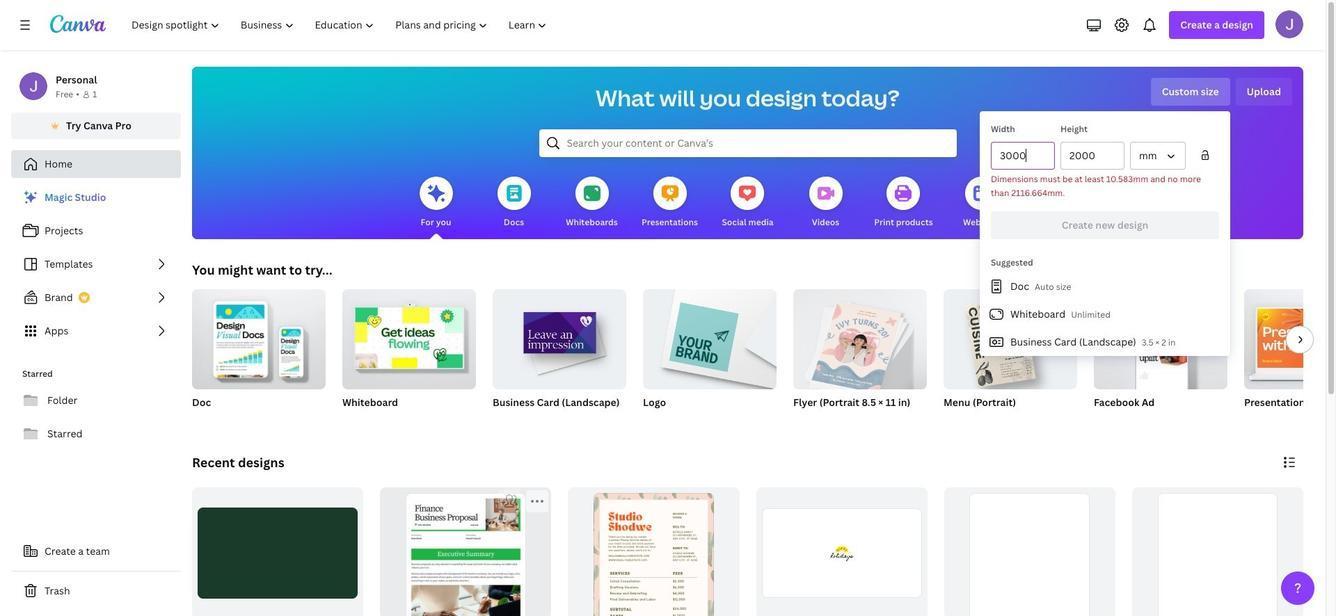 Task type: vqa. For each thing, say whether or not it's contained in the screenshot.
make to the top
no



Task type: describe. For each thing, give the bounding box(es) containing it.
1 horizontal spatial list
[[980, 273, 1231, 356]]

jacob simon image
[[1276, 10, 1304, 38]]

Units: mm button
[[1130, 142, 1186, 170]]



Task type: locate. For each thing, give the bounding box(es) containing it.
group
[[342, 284, 476, 427], [342, 284, 476, 390], [493, 284, 626, 427], [493, 284, 626, 390], [643, 284, 777, 427], [643, 284, 777, 390], [794, 284, 927, 427], [794, 284, 927, 394], [192, 290, 326, 427], [944, 290, 1078, 427], [944, 290, 1078, 390], [1094, 290, 1228, 427], [1094, 290, 1228, 390], [1245, 290, 1337, 427], [1245, 290, 1337, 390], [380, 488, 552, 617], [568, 488, 740, 617], [756, 488, 928, 617], [944, 488, 1116, 617], [1132, 488, 1304, 617]]

None search field
[[539, 129, 957, 157]]

top level navigation element
[[123, 11, 559, 39]]

None number field
[[1000, 143, 1046, 169], [1070, 143, 1116, 169], [1000, 143, 1046, 169], [1070, 143, 1116, 169]]

0 horizontal spatial list
[[11, 184, 181, 345]]

alert
[[991, 173, 1220, 200]]

list
[[11, 184, 181, 345], [980, 273, 1231, 356]]

Search search field
[[567, 130, 929, 157]]



